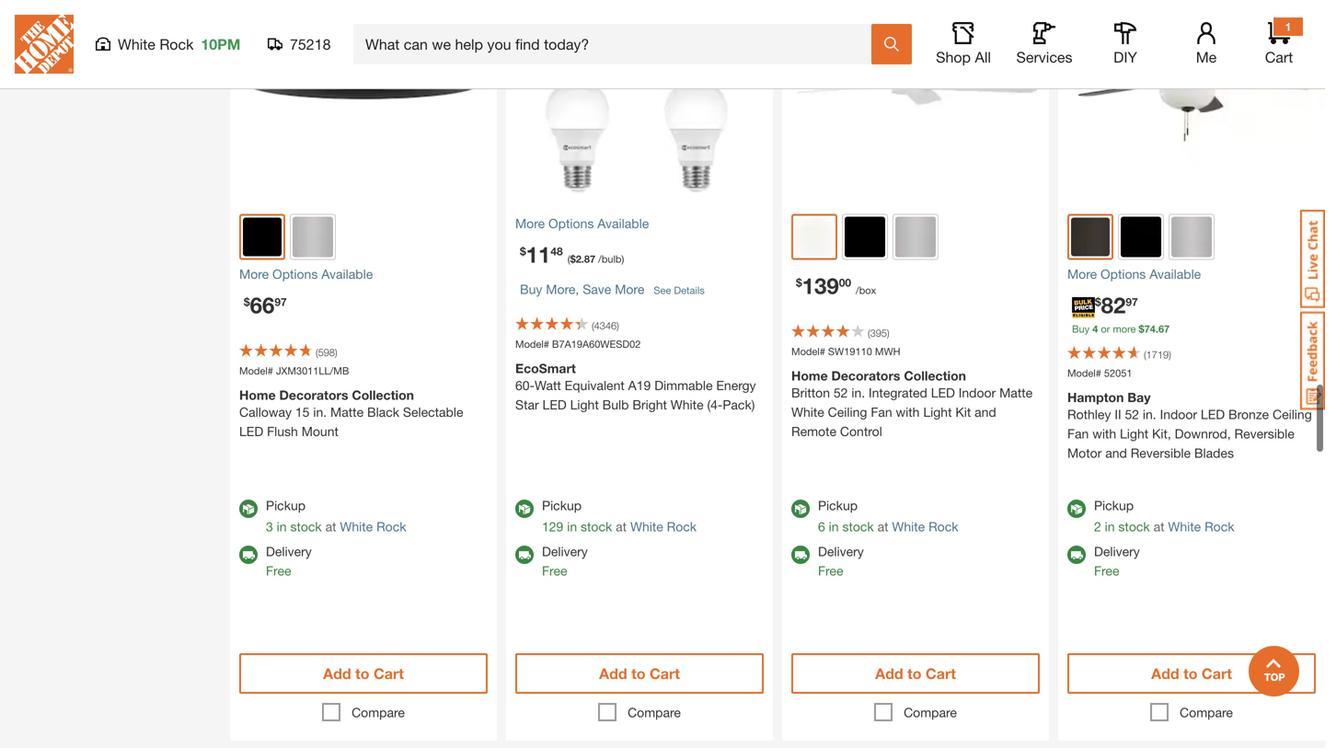 Task type: describe. For each thing, give the bounding box(es) containing it.
blades
[[1195, 445, 1234, 461]]

( inside $ 11 48 ( $ 2 . 87 /bulb )
[[568, 253, 570, 265]]

free for 66
[[266, 563, 291, 578]]

1 vertical spatial reversible
[[1131, 445, 1191, 461]]

129
[[542, 519, 564, 534]]

kit,
[[1152, 426, 1171, 441]]

brushed nickel image for bronze icon
[[1172, 217, 1212, 257]]

00
[[839, 276, 851, 289]]

delivery for buy
[[1094, 544, 1140, 559]]

to for /box
[[908, 665, 922, 682]]

shop all
[[936, 48, 991, 66]]

selectable
[[403, 404, 463, 420]]

matte black image for 'matte white' image
[[845, 217, 885, 257]]

in for /box
[[829, 519, 839, 534]]

rock inside pickup 129 in stock at white rock
[[667, 519, 697, 534]]

options for 66
[[272, 266, 318, 282]]

to for 66
[[355, 665, 370, 682]]

home for 66
[[239, 387, 276, 403]]

dimmable
[[655, 378, 713, 393]]

white inside home decorators collection britton 52 in. integrated led indoor matte white ceiling fan with light kit and remote control
[[791, 404, 824, 420]]

(4-
[[707, 397, 723, 412]]

available shipping image for /box
[[791, 546, 810, 564]]

11
[[526, 241, 551, 267]]

hampton bay rothley ii 52 in. indoor led bronze ceiling fan with light kit, downrod, reversible motor and reversible blades
[[1068, 390, 1312, 461]]

2 white rock link from the left
[[630, 519, 697, 534]]

4
[[1093, 323, 1098, 335]]

motor
[[1068, 445, 1102, 461]]

home decorators collection britton 52 in. integrated led indoor matte white ceiling fan with light kit and remote control
[[791, 368, 1033, 439]]

cart 1
[[1265, 20, 1293, 66]]

watt
[[535, 378, 561, 393]]

( 1719 )
[[1144, 349, 1171, 361]]

options for buy
[[1101, 266, 1146, 282]]

stock for 66
[[290, 519, 322, 534]]

ecosmart 60-watt equivalent a19 dimmable energy star led light bulb bright white (4-pack)
[[515, 361, 756, 412]]

star
[[515, 397, 539, 412]]

diy
[[1114, 48, 1137, 66]]

buy 4 or more $ 74 . 67
[[1072, 323, 1170, 335]]

save
[[583, 282, 611, 297]]

hampton
[[1068, 390, 1124, 405]]

available for buy
[[1150, 266, 1201, 282]]

6
[[818, 519, 825, 534]]

( for buy
[[1144, 349, 1146, 361]]

available for pickup image for $
[[515, 500, 534, 518]]

b7a19a60wesd02
[[552, 338, 641, 350]]

10pm
[[201, 35, 241, 53]]

buy for 4
[[1072, 323, 1090, 335]]

jxm3011ll/mb
[[276, 365, 349, 377]]

What can we help you find today? search field
[[365, 25, 871, 64]]

compare for buy
[[1180, 705, 1233, 720]]

integrated
[[869, 385, 928, 400]]

led inside home decorators collection calloway 15 in. matte black selectable led flush mount
[[239, 424, 263, 439]]

feedback link image
[[1300, 311, 1325, 410]]

$ 139 00 /box
[[796, 272, 876, 299]]

a19
[[628, 378, 651, 393]]

2 add from the left
[[599, 665, 627, 682]]

more up 66
[[239, 266, 269, 282]]

1 horizontal spatial options
[[549, 216, 594, 231]]

model# b7a19a60wesd02
[[515, 338, 641, 350]]

services button
[[1015, 22, 1074, 66]]

52 for decorators
[[834, 385, 848, 400]]

82
[[1101, 292, 1126, 318]]

0 vertical spatial reversible
[[1235, 426, 1295, 441]]

2 to from the left
[[631, 665, 646, 682]]

in inside pickup 129 in stock at white rock
[[567, 519, 577, 534]]

more
[[1113, 323, 1136, 335]]

stock for /box
[[843, 519, 874, 534]]

pickup 2 in stock at white rock
[[1094, 498, 1235, 534]]

see details button
[[654, 274, 705, 308]]

stock inside pickup 129 in stock at white rock
[[581, 519, 612, 534]]

add to cart for /box
[[875, 665, 956, 682]]

white rock link for buy
[[1168, 519, 1235, 534]]

diy button
[[1096, 22, 1155, 66]]

model# for 66
[[239, 365, 273, 377]]

60-
[[515, 378, 535, 393]]

66
[[250, 292, 275, 318]]

mount
[[302, 424, 339, 439]]

1 horizontal spatial more options available link
[[515, 214, 764, 233]]

3
[[266, 519, 273, 534]]

48
[[551, 245, 563, 258]]

fan inside hampton bay rothley ii 52 in. indoor led bronze ceiling fan with light kit, downrod, reversible motor and reversible blades
[[1068, 426, 1089, 441]]

bay
[[1128, 390, 1151, 405]]

75218
[[290, 35, 331, 53]]

available for pickup image for /box
[[791, 500, 810, 518]]

( for /box
[[868, 327, 870, 339]]

delivery for /box
[[818, 544, 864, 559]]

pickup 3 in stock at white rock
[[266, 498, 406, 534]]

$ 82 97
[[1095, 292, 1138, 318]]

at for /box
[[878, 519, 889, 534]]

bronze image
[[1071, 218, 1110, 256]]

indoor inside hampton bay rothley ii 52 in. indoor led bronze ceiling fan with light kit, downrod, reversible motor and reversible blades
[[1160, 407, 1197, 422]]

fan inside home decorators collection britton 52 in. integrated led indoor matte white ceiling fan with light kit and remote control
[[871, 404, 892, 420]]

$ left 87
[[570, 253, 576, 265]]

control
[[840, 424, 882, 439]]

add to cart button for /box
[[791, 653, 1040, 694]]

energy
[[716, 378, 756, 393]]

rock for /box
[[929, 519, 959, 534]]

pickup 129 in stock at white rock
[[542, 498, 697, 534]]

more,
[[546, 282, 579, 297]]

97 for 82
[[1126, 295, 1138, 308]]

delivery free for buy
[[1094, 544, 1140, 578]]

buy for more,
[[520, 282, 542, 297]]

ii
[[1115, 407, 1121, 422]]

white inside pickup 6 in stock at white rock
[[892, 519, 925, 534]]

. for 4
[[1156, 323, 1159, 335]]

( for 66
[[316, 346, 318, 358]]

led inside hampton bay rothley ii 52 in. indoor led bronze ceiling fan with light kit, downrod, reversible motor and reversible blades
[[1201, 407, 1225, 422]]

add to cart for 66
[[323, 665, 404, 682]]

bronze
[[1229, 407, 1269, 422]]

me button
[[1177, 22, 1236, 66]]

home for /box
[[791, 368, 828, 383]]

more down bronze icon
[[1068, 266, 1097, 282]]

) for /box
[[887, 327, 890, 339]]

bright
[[633, 397, 667, 412]]

white rock link for /box
[[892, 519, 959, 534]]

model# jxm3011ll/mb
[[239, 365, 349, 377]]

britton
[[791, 385, 830, 400]]

and inside home decorators collection britton 52 in. integrated led indoor matte white ceiling fan with light kit and remote control
[[975, 404, 996, 420]]

) for buy
[[1169, 349, 1171, 361]]

2 delivery from the left
[[542, 544, 588, 559]]

white inside pickup 129 in stock at white rock
[[630, 519, 663, 534]]

pickup for /box
[[818, 498, 858, 513]]

remote
[[791, 424, 837, 439]]

decorators for /box
[[832, 368, 900, 383]]

2 available shipping image from the left
[[515, 546, 534, 564]]

details
[[674, 285, 705, 297]]

4346
[[594, 320, 617, 332]]

collection for 66
[[352, 387, 414, 403]]

15
[[295, 404, 310, 420]]

cart for buy
[[1202, 665, 1232, 682]]

75218 button
[[268, 35, 331, 53]]

light inside home decorators collection britton 52 in. integrated led indoor matte white ceiling fan with light kit and remote control
[[923, 404, 952, 420]]

matte inside home decorators collection calloway 15 in. matte black selectable led flush mount
[[330, 404, 364, 420]]

equivalent
[[565, 378, 625, 393]]

$ for 66
[[244, 295, 250, 308]]

ecosmart
[[515, 361, 576, 376]]

2 inside $ 11 48 ( $ 2 . 87 /bulb )
[[576, 253, 581, 265]]

) up b7a19a60wesd02
[[617, 320, 619, 332]]

britton 52 in. integrated led indoor matte white ceiling fan with light kit and remote control image
[[782, 0, 1049, 205]]

flush
[[267, 424, 298, 439]]

52 for bay
[[1125, 407, 1139, 422]]

stock for buy
[[1119, 519, 1150, 534]]

/box
[[856, 284, 876, 296]]

cart for 66
[[374, 665, 404, 682]]

matte inside home decorators collection britton 52 in. integrated led indoor matte white ceiling fan with light kit and remote control
[[1000, 385, 1033, 400]]

$ right more
[[1139, 323, 1145, 335]]



Task type: locate. For each thing, give the bounding box(es) containing it.
) down 67
[[1169, 349, 1171, 361]]

in. right 15
[[313, 404, 327, 420]]

2 delivery free from the left
[[542, 544, 588, 578]]

the home depot logo image
[[15, 15, 74, 74]]

light left "kit"
[[923, 404, 952, 420]]

3 add to cart from the left
[[875, 665, 956, 682]]

ceiling inside hampton bay rothley ii 52 in. indoor led bronze ceiling fan with light kit, downrod, reversible motor and reversible blades
[[1273, 407, 1312, 422]]

white rock link for 66
[[340, 519, 406, 534]]

3 to from the left
[[908, 665, 922, 682]]

cart for /box
[[926, 665, 956, 682]]

( 395 )
[[868, 327, 890, 339]]

0 horizontal spatial available for pickup image
[[515, 500, 534, 518]]

model#
[[515, 338, 549, 350], [791, 346, 825, 358], [239, 365, 273, 377], [1068, 367, 1102, 379]]

97 inside the $ 82 97
[[1126, 295, 1138, 308]]

delivery free for 66
[[266, 544, 312, 578]]

1 available for pickup image from the left
[[515, 500, 534, 518]]

( right "48"
[[568, 253, 570, 265]]

white inside "pickup 2 in stock at white rock"
[[1168, 519, 1201, 534]]

3 in from the left
[[829, 519, 839, 534]]

light
[[570, 397, 599, 412], [923, 404, 952, 420], [1120, 426, 1149, 441]]

pickup inside pickup 3 in stock at white rock
[[266, 498, 306, 513]]

reversible down bronze
[[1235, 426, 1295, 441]]

with inside home decorators collection britton 52 in. integrated led indoor matte white ceiling fan with light kit and remote control
[[896, 404, 920, 420]]

black
[[367, 404, 399, 420]]

1 add to cart button from the left
[[239, 653, 488, 694]]

1 horizontal spatial reversible
[[1235, 426, 1295, 441]]

1 compare from the left
[[352, 705, 405, 720]]

52
[[834, 385, 848, 400], [1125, 407, 1139, 422]]

delivery free down 6 on the bottom
[[818, 544, 864, 578]]

collection
[[904, 368, 966, 383], [352, 387, 414, 403]]

2 available for pickup image from the left
[[1068, 500, 1086, 518]]

)
[[622, 253, 624, 265], [617, 320, 619, 332], [887, 327, 890, 339], [335, 346, 337, 358], [1169, 349, 1171, 361]]

1 vertical spatial fan
[[1068, 426, 1089, 441]]

1 delivery from the left
[[266, 544, 312, 559]]

0 horizontal spatial reversible
[[1131, 445, 1191, 461]]

$ up 4
[[1095, 295, 1101, 308]]

2 free from the left
[[542, 563, 567, 578]]

home decorators collection calloway 15 in. matte black selectable led flush mount
[[239, 387, 463, 439]]

1 available shipping image from the left
[[239, 546, 258, 564]]

3 at from the left
[[878, 519, 889, 534]]

1 horizontal spatial more options available
[[515, 216, 649, 231]]

0 vertical spatial 52
[[834, 385, 848, 400]]

bulb
[[602, 397, 629, 412]]

services
[[1016, 48, 1073, 66]]

1 horizontal spatial collection
[[904, 368, 966, 383]]

1 vertical spatial 52
[[1125, 407, 1139, 422]]

compare for 66
[[352, 705, 405, 720]]

pickup down motor on the right bottom of page
[[1094, 498, 1134, 513]]

matte black image for bronze icon
[[1121, 217, 1161, 257]]

pickup 6 in stock at white rock
[[818, 498, 959, 534]]

0 vertical spatial matte
[[1000, 385, 1033, 400]]

collection up integrated
[[904, 368, 966, 383]]

to
[[355, 665, 370, 682], [631, 665, 646, 682], [908, 665, 922, 682], [1184, 665, 1198, 682]]

white inside ecosmart 60-watt equivalent a19 dimmable energy star led light bulb bright white (4-pack)
[[671, 397, 704, 412]]

pickup for 66
[[266, 498, 306, 513]]

0 horizontal spatial home
[[239, 387, 276, 403]]

more options available link up 67
[[1068, 265, 1316, 284]]

shop
[[936, 48, 971, 66]]

$ inside $ 66 97
[[244, 295, 250, 308]]

0 horizontal spatial and
[[975, 404, 996, 420]]

1 horizontal spatial brushed nickel image
[[895, 217, 936, 257]]

in. inside home decorators collection calloway 15 in. matte black selectable led flush mount
[[313, 404, 327, 420]]

1 horizontal spatial matte
[[1000, 385, 1033, 400]]

4 to from the left
[[1184, 665, 1198, 682]]

at for buy
[[1154, 519, 1165, 534]]

model# up britton
[[791, 346, 825, 358]]

2 horizontal spatial in.
[[1143, 407, 1157, 422]]

led inside ecosmart 60-watt equivalent a19 dimmable energy star led light bulb bright white (4-pack)
[[543, 397, 567, 412]]

1 97 from the left
[[275, 295, 287, 308]]

calloway 15 in. matte black selectable led flush mount image
[[230, 0, 497, 205]]

2 at from the left
[[616, 519, 627, 534]]

indoor inside home decorators collection britton 52 in. integrated led indoor matte white ceiling fan with light kit and remote control
[[959, 385, 996, 400]]

0 vertical spatial decorators
[[832, 368, 900, 383]]

options up $ 11 48 ( $ 2 . 87 /bulb )
[[549, 216, 594, 231]]

model# up the "hampton"
[[1068, 367, 1102, 379]]

4 compare from the left
[[1180, 705, 1233, 720]]

buy left 4
[[1072, 323, 1090, 335]]

3 compare from the left
[[904, 705, 957, 720]]

more options available for buy
[[1068, 266, 1201, 282]]

2 matte black image from the left
[[1121, 217, 1161, 257]]

0 horizontal spatial indoor
[[959, 385, 996, 400]]

white rock 10pm
[[118, 35, 241, 53]]

1 pickup from the left
[[266, 498, 306, 513]]

3 add to cart button from the left
[[791, 653, 1040, 694]]

1 vertical spatial collection
[[352, 387, 414, 403]]

available up 67
[[1150, 266, 1201, 282]]

$ for 82
[[1095, 295, 1101, 308]]

reversible down kit,
[[1131, 445, 1191, 461]]

) for 66
[[335, 346, 337, 358]]

in for buy
[[1105, 519, 1115, 534]]

options up the $ 82 97
[[1101, 266, 1146, 282]]

led up downrod,
[[1201, 407, 1225, 422]]

52 right britton
[[834, 385, 848, 400]]

4 free from the left
[[1094, 563, 1120, 578]]

available shipping image for buy
[[1068, 546, 1086, 564]]

with
[[896, 404, 920, 420], [1093, 426, 1116, 441]]

in
[[277, 519, 287, 534], [567, 519, 577, 534], [829, 519, 839, 534], [1105, 519, 1115, 534]]

matte black image
[[845, 217, 885, 257], [1121, 217, 1161, 257]]

1 free from the left
[[266, 563, 291, 578]]

3 stock from the left
[[843, 519, 874, 534]]

in. inside home decorators collection britton 52 in. integrated led indoor matte white ceiling fan with light kit and remote control
[[852, 385, 865, 400]]

1 horizontal spatial available for pickup image
[[1068, 500, 1086, 518]]

model# for /box
[[791, 346, 825, 358]]

white inside pickup 3 in stock at white rock
[[340, 519, 373, 534]]

0 horizontal spatial with
[[896, 404, 920, 420]]

kit
[[956, 404, 971, 420]]

4 stock from the left
[[1119, 519, 1150, 534]]

$ inside $ 139 00 /box
[[796, 276, 802, 289]]

1 add from the left
[[323, 665, 351, 682]]

$ inside the $ 82 97
[[1095, 295, 1101, 308]]

4 pickup from the left
[[1094, 498, 1134, 513]]

.
[[581, 253, 584, 265], [1156, 323, 1159, 335]]

in inside pickup 6 in stock at white rock
[[829, 519, 839, 534]]

pickup inside "pickup 2 in stock at white rock"
[[1094, 498, 1134, 513]]

pickup inside pickup 129 in stock at white rock
[[542, 498, 582, 513]]

) up mwh
[[887, 327, 890, 339]]

add for /box
[[875, 665, 903, 682]]

white rock link
[[340, 519, 406, 534], [630, 519, 697, 534], [892, 519, 959, 534], [1168, 519, 1235, 534]]

395
[[870, 327, 887, 339]]

2 in from the left
[[567, 519, 577, 534]]

matte up mount
[[330, 404, 364, 420]]

52 right ii
[[1125, 407, 1139, 422]]

and inside hampton bay rothley ii 52 in. indoor led bronze ceiling fan with light kit, downrod, reversible motor and reversible blades
[[1106, 445, 1127, 461]]

0 horizontal spatial options
[[272, 266, 318, 282]]

decorators for 66
[[279, 387, 348, 403]]

more options available up $ 11 48 ( $ 2 . 87 /bulb )
[[515, 216, 649, 231]]

4 add to cart from the left
[[1151, 665, 1232, 682]]

led right integrated
[[931, 385, 955, 400]]

pack)
[[723, 397, 755, 412]]

model# up calloway
[[239, 365, 273, 377]]

3 add from the left
[[875, 665, 903, 682]]

available
[[597, 216, 649, 231], [321, 266, 373, 282], [1150, 266, 1201, 282]]

available for 66
[[321, 266, 373, 282]]

0 horizontal spatial more options available link
[[239, 265, 488, 284]]

at inside pickup 3 in stock at white rock
[[325, 519, 336, 534]]

in. for /box
[[852, 385, 865, 400]]

$ for 11
[[520, 245, 526, 258]]

downrod,
[[1175, 426, 1231, 441]]

delivery free down 129
[[542, 544, 588, 578]]

with down ii
[[1093, 426, 1116, 441]]

( up 'jxm3011ll/mb'
[[316, 346, 318, 358]]

free down 3
[[266, 563, 291, 578]]

model# up ecosmart
[[515, 338, 549, 350]]

available for pickup image for 66
[[239, 500, 258, 518]]

0 vertical spatial .
[[581, 253, 584, 265]]

0 horizontal spatial ceiling
[[828, 404, 867, 420]]

model# for buy
[[1068, 367, 1102, 379]]

52051
[[1104, 367, 1132, 379]]

( up b7a19a60wesd02
[[592, 320, 594, 332]]

( down 74
[[1144, 349, 1146, 361]]

2 available for pickup image from the left
[[791, 500, 810, 518]]

3 brushed nickel image from the left
[[1172, 217, 1212, 257]]

compare
[[352, 705, 405, 720], [628, 705, 681, 720], [904, 705, 957, 720], [1180, 705, 1233, 720]]

add for 66
[[323, 665, 351, 682]]

indoor up "kit"
[[959, 385, 996, 400]]

1 horizontal spatial indoor
[[1160, 407, 1197, 422]]

reversible
[[1235, 426, 1295, 441], [1131, 445, 1191, 461]]

$ for 139
[[796, 276, 802, 289]]

stock inside pickup 6 in stock at white rock
[[843, 519, 874, 534]]

free down 129
[[542, 563, 567, 578]]

4 delivery from the left
[[1094, 544, 1140, 559]]

) inside $ 11 48 ( $ 2 . 87 /bulb )
[[622, 253, 624, 265]]

1 at from the left
[[325, 519, 336, 534]]

60-watt equivalent a19 dimmable energy star led light bulb bright white (4-pack) image
[[506, 0, 773, 205]]

52 inside hampton bay rothley ii 52 in. indoor led bronze ceiling fan with light kit, downrod, reversible motor and reversible blades
[[1125, 407, 1139, 422]]

0 vertical spatial with
[[896, 404, 920, 420]]

rothley
[[1068, 407, 1111, 422]]

$ left 00
[[796, 276, 802, 289]]

matte black image up 00
[[845, 217, 885, 257]]

more right save
[[615, 282, 645, 297]]

more options available for 66
[[239, 266, 373, 282]]

available up 598
[[321, 266, 373, 282]]

) up buy more, save more see details
[[622, 253, 624, 265]]

at inside "pickup 2 in stock at white rock"
[[1154, 519, 1165, 534]]

or
[[1101, 323, 1110, 335]]

in for 66
[[277, 519, 287, 534]]

3 delivery from the left
[[818, 544, 864, 559]]

delivery free for /box
[[818, 544, 864, 578]]

1 horizontal spatial ceiling
[[1273, 407, 1312, 422]]

all
[[975, 48, 991, 66]]

shop all button
[[934, 22, 993, 66]]

more options available link
[[515, 214, 764, 233], [239, 265, 488, 284], [1068, 265, 1316, 284]]

delivery down 6 on the bottom
[[818, 544, 864, 559]]

in inside pickup 3 in stock at white rock
[[277, 519, 287, 534]]

0 vertical spatial and
[[975, 404, 996, 420]]

delivery down 129
[[542, 544, 588, 559]]

1 horizontal spatial matte black image
[[1121, 217, 1161, 257]]

with down integrated
[[896, 404, 920, 420]]

light inside ecosmart 60-watt equivalent a19 dimmable energy star led light bulb bright white (4-pack)
[[570, 397, 599, 412]]

0 horizontal spatial 97
[[275, 295, 287, 308]]

1 vertical spatial with
[[1093, 426, 1116, 441]]

1719
[[1146, 349, 1169, 361]]

decorators inside home decorators collection calloway 15 in. matte black selectable led flush mount
[[279, 387, 348, 403]]

available shipping image for 66
[[239, 546, 258, 564]]

74
[[1145, 323, 1156, 335]]

available for pickup image
[[239, 500, 258, 518], [791, 500, 810, 518]]

0 horizontal spatial matte black image
[[845, 217, 885, 257]]

rock
[[160, 35, 194, 53], [376, 519, 406, 534], [667, 519, 697, 534], [929, 519, 959, 534], [1205, 519, 1235, 534]]

collection up black
[[352, 387, 414, 403]]

1 horizontal spatial fan
[[1068, 426, 1089, 441]]

97 down matte black image
[[275, 295, 287, 308]]

1 vertical spatial decorators
[[279, 387, 348, 403]]

sw19110
[[828, 346, 872, 358]]

/bulb
[[598, 253, 622, 265]]

1 vertical spatial buy
[[1072, 323, 1090, 335]]

in. down bay
[[1143, 407, 1157, 422]]

stock inside "pickup 2 in stock at white rock"
[[1119, 519, 1150, 534]]

ceiling right bronze
[[1273, 407, 1312, 422]]

buy left more,
[[520, 282, 542, 297]]

indoor up kit,
[[1160, 407, 1197, 422]]

home up britton
[[791, 368, 828, 383]]

rock for buy
[[1205, 519, 1235, 534]]

with inside hampton bay rothley ii 52 in. indoor led bronze ceiling fan with light kit, downrod, reversible motor and reversible blades
[[1093, 426, 1116, 441]]

. inside $ 11 48 ( $ 2 . 87 /bulb )
[[581, 253, 584, 265]]

free for buy
[[1094, 563, 1120, 578]]

in. inside hampton bay rothley ii 52 in. indoor led bronze ceiling fan with light kit, downrod, reversible motor and reversible blades
[[1143, 407, 1157, 422]]

1 horizontal spatial decorators
[[832, 368, 900, 383]]

light down equivalent
[[570, 397, 599, 412]]

home inside home decorators collection calloway 15 in. matte black selectable led flush mount
[[239, 387, 276, 403]]

buy
[[520, 282, 542, 297], [1072, 323, 1090, 335]]

3 delivery free from the left
[[818, 544, 864, 578]]

ceiling inside home decorators collection britton 52 in. integrated led indoor matte white ceiling fan with light kit and remote control
[[828, 404, 867, 420]]

free
[[266, 563, 291, 578], [542, 563, 567, 578], [818, 563, 843, 578], [1094, 563, 1120, 578]]

0 horizontal spatial .
[[581, 253, 584, 265]]

collection for /box
[[904, 368, 966, 383]]

pickup up 3
[[266, 498, 306, 513]]

2 horizontal spatial brushed nickel image
[[1172, 217, 1212, 257]]

calloway
[[239, 404, 292, 420]]

2 stock from the left
[[581, 519, 612, 534]]

4 available shipping image from the left
[[1068, 546, 1086, 564]]

1 vertical spatial and
[[1106, 445, 1127, 461]]

2 brushed nickel image from the left
[[895, 217, 936, 257]]

0 horizontal spatial in.
[[313, 404, 327, 420]]

2 left 87
[[576, 253, 581, 265]]

0 horizontal spatial 2
[[576, 253, 581, 265]]

available for pickup image left pickup 3 in stock at white rock
[[239, 500, 258, 518]]

4 at from the left
[[1154, 519, 1165, 534]]

and
[[975, 404, 996, 420], [1106, 445, 1127, 461]]

more up 11
[[515, 216, 545, 231]]

pickup up 129
[[542, 498, 582, 513]]

3 free from the left
[[818, 563, 843, 578]]

matte black image
[[243, 218, 282, 256]]

options
[[549, 216, 594, 231], [272, 266, 318, 282], [1101, 266, 1146, 282]]

led down watt
[[543, 397, 567, 412]]

rothley ii 52 in. indoor led bronze ceiling fan with light kit, downrod, reversible motor and reversible blades image
[[1058, 0, 1325, 205]]

2 horizontal spatial options
[[1101, 266, 1146, 282]]

in inside "pickup 2 in stock at white rock"
[[1105, 519, 1115, 534]]

led inside home decorators collection britton 52 in. integrated led indoor matte white ceiling fan with light kit and remote control
[[931, 385, 955, 400]]

to for buy
[[1184, 665, 1198, 682]]

pickup inside pickup 6 in stock at white rock
[[818, 498, 858, 513]]

rock for 66
[[376, 519, 406, 534]]

collection inside home decorators collection calloway 15 in. matte black selectable led flush mount
[[352, 387, 414, 403]]

free for /box
[[818, 563, 843, 578]]

home up calloway
[[239, 387, 276, 403]]

. left /bulb
[[581, 253, 584, 265]]

matte left the "hampton"
[[1000, 385, 1033, 400]]

ceiling
[[828, 404, 867, 420], [1273, 407, 1312, 422]]

2 horizontal spatial available
[[1150, 266, 1201, 282]]

0 horizontal spatial buy
[[520, 282, 542, 297]]

matte white image
[[795, 218, 834, 256]]

buy more, save more button
[[520, 271, 645, 308]]

collection inside home decorators collection britton 52 in. integrated led indoor matte white ceiling fan with light kit and remote control
[[904, 368, 966, 383]]

light inside hampton bay rothley ii 52 in. indoor led bronze ceiling fan with light kit, downrod, reversible motor and reversible blades
[[1120, 426, 1149, 441]]

1 delivery free from the left
[[266, 544, 312, 578]]

add to cart button for buy
[[1068, 653, 1316, 694]]

0 horizontal spatial more options available
[[239, 266, 373, 282]]

free down "pickup 2 in stock at white rock"
[[1094, 563, 1120, 578]]

97 up more
[[1126, 295, 1138, 308]]

free down 6 on the bottom
[[818, 563, 843, 578]]

delivery free down 3
[[266, 544, 312, 578]]

available shipping image
[[239, 546, 258, 564], [515, 546, 534, 564], [791, 546, 810, 564], [1068, 546, 1086, 564]]

model# 52051
[[1068, 367, 1132, 379]]

available up /bulb
[[597, 216, 649, 231]]

1 matte black image from the left
[[845, 217, 885, 257]]

1 horizontal spatial and
[[1106, 445, 1127, 461]]

4 white rock link from the left
[[1168, 519, 1235, 534]]

2 compare from the left
[[628, 705, 681, 720]]

67
[[1159, 323, 1170, 335]]

light down ii
[[1120, 426, 1149, 441]]

2 add to cart from the left
[[599, 665, 680, 682]]

home inside home decorators collection britton 52 in. integrated led indoor matte white ceiling fan with light kit and remote control
[[791, 368, 828, 383]]

0 horizontal spatial collection
[[352, 387, 414, 403]]

pickup up 6 on the bottom
[[818, 498, 858, 513]]

add to cart button for 66
[[239, 653, 488, 694]]

delivery free down "pickup 2 in stock at white rock"
[[1094, 544, 1140, 578]]

1 horizontal spatial home
[[791, 368, 828, 383]]

more options available link for 66
[[239, 265, 488, 284]]

1 brushed nickel image from the left
[[293, 217, 333, 257]]

model# sw19110 mwh
[[791, 346, 901, 358]]

2 horizontal spatial more options available
[[1068, 266, 1201, 282]]

available for pickup image for 82
[[1068, 500, 1086, 518]]

1 horizontal spatial available for pickup image
[[791, 500, 810, 518]]

4 delivery free from the left
[[1094, 544, 1140, 578]]

buy more, save more see details
[[520, 282, 705, 297]]

rock inside pickup 3 in stock at white rock
[[376, 519, 406, 534]]

1 add to cart from the left
[[323, 665, 404, 682]]

2 horizontal spatial light
[[1120, 426, 1149, 441]]

brushed nickel image for 'matte white' image
[[895, 217, 936, 257]]

delivery down "pickup 2 in stock at white rock"
[[1094, 544, 1140, 559]]

52 inside home decorators collection britton 52 in. integrated led indoor matte white ceiling fan with light kit and remote control
[[834, 385, 848, 400]]

139
[[802, 272, 839, 299]]

( up sw19110
[[868, 327, 870, 339]]

fan
[[871, 404, 892, 420], [1068, 426, 1089, 441]]

2 add to cart button from the left
[[515, 653, 764, 694]]

fan up motor on the right bottom of page
[[1068, 426, 1089, 441]]

2 down motor on the right bottom of page
[[1094, 519, 1101, 534]]

available for pickup image down remote
[[791, 500, 810, 518]]

1 vertical spatial 2
[[1094, 519, 1101, 534]]

home
[[791, 368, 828, 383], [239, 387, 276, 403]]

2 inside "pickup 2 in stock at white rock"
[[1094, 519, 1101, 534]]

1 horizontal spatial .
[[1156, 323, 1159, 335]]

1 horizontal spatial 97
[[1126, 295, 1138, 308]]

at inside pickup 129 in stock at white rock
[[616, 519, 627, 534]]

1 horizontal spatial with
[[1093, 426, 1116, 441]]

0 horizontal spatial brushed nickel image
[[293, 217, 333, 257]]

pickup for buy
[[1094, 498, 1134, 513]]

1 vertical spatial indoor
[[1160, 407, 1197, 422]]

1 stock from the left
[[290, 519, 322, 534]]

0 horizontal spatial decorators
[[279, 387, 348, 403]]

0 vertical spatial 2
[[576, 253, 581, 265]]

available for pickup image
[[515, 500, 534, 518], [1068, 500, 1086, 518]]

1 vertical spatial matte
[[330, 404, 364, 420]]

decorators up 15
[[279, 387, 348, 403]]

matte black image right bronze icon
[[1121, 217, 1161, 257]]

1 vertical spatial home
[[239, 387, 276, 403]]

and right "kit"
[[975, 404, 996, 420]]

at for 66
[[325, 519, 336, 534]]

1 white rock link from the left
[[340, 519, 406, 534]]

97 inside $ 66 97
[[275, 295, 287, 308]]

0 vertical spatial fan
[[871, 404, 892, 420]]

live chat image
[[1300, 210, 1325, 308]]

2 horizontal spatial more options available link
[[1068, 265, 1316, 284]]

1 to from the left
[[355, 665, 370, 682]]

decorators down sw19110
[[832, 368, 900, 383]]

me
[[1196, 48, 1217, 66]]

add for buy
[[1151, 665, 1180, 682]]

1 available for pickup image from the left
[[239, 500, 258, 518]]

1 vertical spatial .
[[1156, 323, 1159, 335]]

$ 11 48 ( $ 2 . 87 /bulb )
[[520, 241, 624, 267]]

more options available link up /bulb
[[515, 214, 764, 233]]

0 horizontal spatial fan
[[871, 404, 892, 420]]

at inside pickup 6 in stock at white rock
[[878, 519, 889, 534]]

4 add from the left
[[1151, 665, 1180, 682]]

598
[[318, 346, 335, 358]]

in. up control
[[852, 385, 865, 400]]

led down calloway
[[239, 424, 263, 439]]

1 horizontal spatial in.
[[852, 385, 865, 400]]

delivery down 3
[[266, 544, 312, 559]]

led
[[931, 385, 955, 400], [543, 397, 567, 412], [1201, 407, 1225, 422], [239, 424, 263, 439]]

1 horizontal spatial available
[[597, 216, 649, 231]]

fan down integrated
[[871, 404, 892, 420]]

0 vertical spatial home
[[791, 368, 828, 383]]

options up $ 66 97
[[272, 266, 318, 282]]

more options available link up ( 598 )
[[239, 265, 488, 284]]

1 horizontal spatial 52
[[1125, 407, 1139, 422]]

compare for /box
[[904, 705, 957, 720]]

0 horizontal spatial available for pickup image
[[239, 500, 258, 518]]

0 horizontal spatial light
[[570, 397, 599, 412]]

97 for 66
[[275, 295, 287, 308]]

0 horizontal spatial matte
[[330, 404, 364, 420]]

( 4346 )
[[592, 320, 619, 332]]

in.
[[852, 385, 865, 400], [313, 404, 327, 420], [1143, 407, 1157, 422]]

2 pickup from the left
[[542, 498, 582, 513]]

0 horizontal spatial 52
[[834, 385, 848, 400]]

. up ( 1719 )
[[1156, 323, 1159, 335]]

at
[[325, 519, 336, 534], [616, 519, 627, 534], [878, 519, 889, 534], [1154, 519, 1165, 534]]

0 vertical spatial collection
[[904, 368, 966, 383]]

more options available
[[515, 216, 649, 231], [239, 266, 373, 282], [1068, 266, 1201, 282]]

2
[[576, 253, 581, 265], [1094, 519, 1101, 534]]

0 horizontal spatial available
[[321, 266, 373, 282]]

pickup
[[266, 498, 306, 513], [542, 498, 582, 513], [818, 498, 858, 513], [1094, 498, 1134, 513]]

2 97 from the left
[[1126, 295, 1138, 308]]

$ down matte black image
[[244, 295, 250, 308]]

1 horizontal spatial light
[[923, 404, 952, 420]]

brushed nickel image
[[293, 217, 333, 257], [895, 217, 936, 257], [1172, 217, 1212, 257]]

ceiling up control
[[828, 404, 867, 420]]

in. for 66
[[313, 404, 327, 420]]

( 598 )
[[316, 346, 337, 358]]

decorators
[[832, 368, 900, 383], [279, 387, 348, 403]]

mwh
[[875, 346, 901, 358]]

1 horizontal spatial 2
[[1094, 519, 1101, 534]]

1 horizontal spatial buy
[[1072, 323, 1090, 335]]

3 pickup from the left
[[818, 498, 858, 513]]

) up 'jxm3011ll/mb'
[[335, 346, 337, 358]]

and right motor on the right bottom of page
[[1106, 445, 1127, 461]]

3 white rock link from the left
[[892, 519, 959, 534]]

more options available up the $ 82 97
[[1068, 266, 1201, 282]]

0 vertical spatial indoor
[[959, 385, 996, 400]]

4 add to cart button from the left
[[1068, 653, 1316, 694]]

0 vertical spatial buy
[[520, 282, 542, 297]]

more options available up $ 66 97
[[239, 266, 373, 282]]

1
[[1285, 20, 1292, 33]]

3 available shipping image from the left
[[791, 546, 810, 564]]

. for 11
[[581, 253, 584, 265]]

$ left "48"
[[520, 245, 526, 258]]

delivery for 66
[[266, 544, 312, 559]]

$ 66 97
[[244, 292, 287, 318]]

87
[[584, 253, 596, 265]]

1 in from the left
[[277, 519, 287, 534]]

decorators inside home decorators collection britton 52 in. integrated led indoor matte white ceiling fan with light kit and remote control
[[832, 368, 900, 383]]

see
[[654, 285, 671, 297]]

rock inside pickup 6 in stock at white rock
[[929, 519, 959, 534]]

rock inside "pickup 2 in stock at white rock"
[[1205, 519, 1235, 534]]

more options available link for buy
[[1068, 265, 1316, 284]]

in. for buy
[[1143, 407, 1157, 422]]

stock inside pickup 3 in stock at white rock
[[290, 519, 322, 534]]

add to cart for buy
[[1151, 665, 1232, 682]]

4 in from the left
[[1105, 519, 1115, 534]]



Task type: vqa. For each thing, say whether or not it's contained in the screenshot.
the leftmost 8
no



